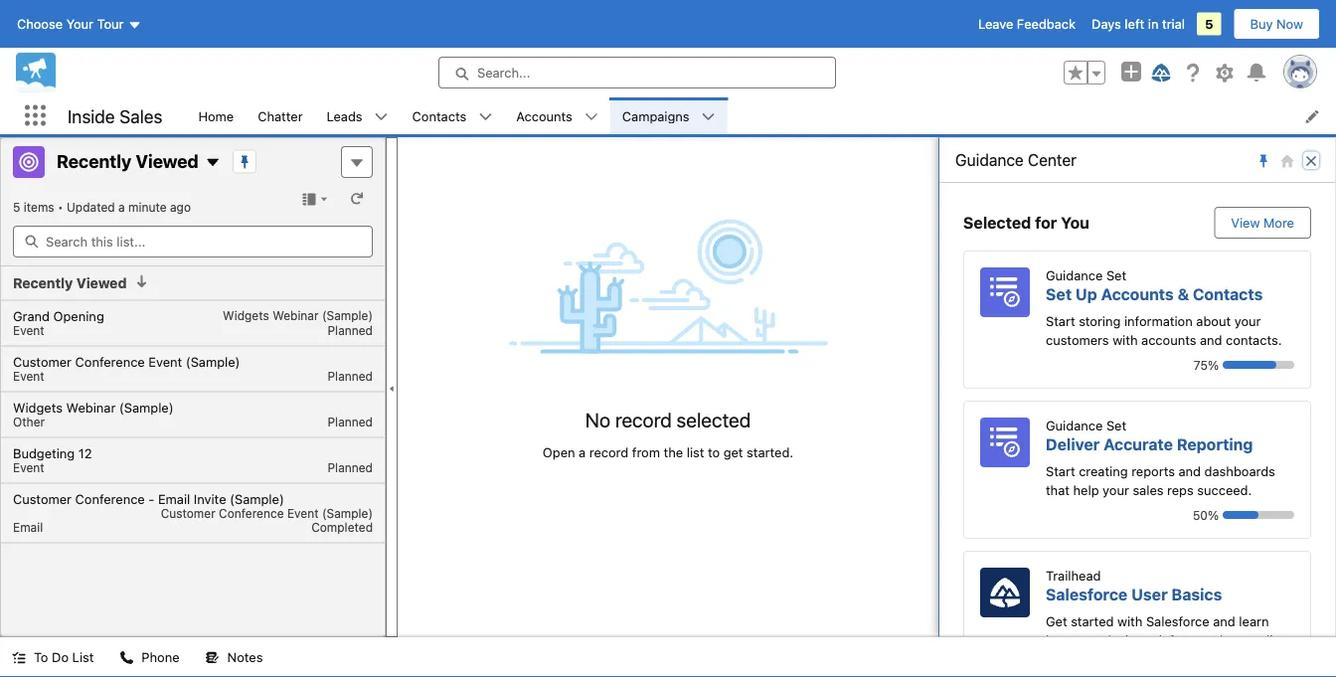 Task type: locate. For each thing, give the bounding box(es) containing it.
record up from
[[615, 408, 672, 432]]

0 vertical spatial and
[[1200, 333, 1223, 348]]

1 horizontal spatial accounts
[[1101, 284, 1174, 303]]

now
[[1277, 16, 1304, 31]]

none search field inside "recently viewed|campaigns|list view" element
[[13, 226, 373, 258]]

campaigns list item
[[610, 97, 727, 134]]

customer conference - email invite (sample) customer conference event (sample)
[[13, 492, 373, 521]]

center
[[1028, 151, 1077, 170]]

contacts up about
[[1193, 284, 1263, 303]]

1 vertical spatial set
[[1046, 284, 1072, 303]]

0 horizontal spatial 5
[[13, 200, 20, 214]]

list
[[186, 97, 1336, 134]]

line.
[[1267, 633, 1292, 648]]

start up that
[[1046, 463, 1075, 478]]

1 vertical spatial and
[[1179, 463, 1201, 478]]

1 vertical spatial progress bar image
[[1223, 511, 1259, 519]]

and for basics
[[1213, 614, 1236, 628]]

conference left -
[[75, 492, 145, 507]]

planned for widgets webinar (sample)
[[328, 415, 373, 429]]

0 vertical spatial 5
[[1205, 16, 1214, 31]]

recently up grand
[[13, 275, 73, 291]]

salesforce down basics
[[1146, 614, 1210, 628]]

and up bottom
[[1213, 614, 1236, 628]]

open
[[543, 444, 575, 459]]

that
[[1046, 483, 1070, 498]]

leave feedback
[[979, 16, 1076, 31]]

1 horizontal spatial to
[[1074, 633, 1086, 648]]

buy now
[[1250, 16, 1304, 31]]

planned for budgeting 12
[[328, 461, 373, 475]]

0 vertical spatial viewed
[[136, 150, 199, 171]]

your left bottom
[[1190, 633, 1217, 648]]

1 start from the top
[[1046, 313, 1075, 328]]

chatter link
[[246, 97, 315, 134]]

basics
[[1172, 585, 1222, 604]]

guidance
[[956, 151, 1024, 170], [1046, 267, 1103, 282], [1046, 418, 1103, 433]]

for right "work"
[[1170, 633, 1186, 648]]

conference down opening at the left of page
[[75, 354, 145, 369]]

1 vertical spatial accounts
[[1101, 284, 1174, 303]]

recently
[[57, 150, 132, 171], [13, 275, 73, 291]]

5 left items
[[13, 200, 20, 214]]

0 vertical spatial with
[[1113, 333, 1138, 348]]

0 horizontal spatial text default image
[[135, 274, 149, 288]]

0 vertical spatial progress bar progress bar
[[1223, 361, 1295, 369]]

inside sales
[[68, 105, 163, 127]]

accounts down search...
[[516, 108, 573, 123]]

widgets down search recently viewed list view. search box
[[223, 309, 269, 323]]

storing
[[1079, 313, 1121, 328]]

1 horizontal spatial your
[[1190, 633, 1217, 648]]

start inside guidance set deliver accurate reporting start creating reports and dashboards that help your sales reps succeed.
[[1046, 463, 1075, 478]]

2 vertical spatial set
[[1107, 418, 1127, 433]]

1 vertical spatial text default image
[[135, 274, 149, 288]]

text default image
[[479, 110, 492, 124], [135, 274, 149, 288]]

progress bar progress bar down contacts.
[[1223, 361, 1295, 369]]

about
[[1197, 313, 1231, 328]]

recently down inside
[[57, 150, 132, 171]]

-
[[148, 492, 154, 507]]

1 progress bar progress bar from the top
[[1223, 361, 1295, 369]]

salesforce down trailhead
[[1046, 585, 1128, 604]]

help
[[1073, 483, 1099, 498]]

set inside guidance set deliver accurate reporting start creating reports and dashboards that help your sales reps succeed.
[[1107, 418, 1127, 433]]

text default image down search recently viewed list view. search box
[[135, 274, 149, 288]]

record
[[615, 408, 672, 432], [589, 444, 629, 459]]

start
[[1046, 313, 1075, 328], [1046, 463, 1075, 478]]

set
[[1107, 267, 1127, 282], [1046, 284, 1072, 303], [1107, 418, 1127, 433]]

planned for customer conference event (sample)
[[328, 369, 373, 383]]

0 vertical spatial set
[[1107, 267, 1127, 282]]

with up it
[[1118, 614, 1143, 628]]

guidance center
[[956, 151, 1077, 170]]

choose your tour
[[17, 16, 124, 31]]

text default image left phone
[[120, 651, 134, 665]]

text default image
[[374, 110, 388, 124], [585, 110, 598, 124], [702, 110, 716, 124], [205, 155, 221, 170], [12, 651, 26, 665], [120, 651, 134, 665], [205, 651, 219, 665]]

viewed up opening at the left of page
[[76, 275, 127, 291]]

guidance set deliver accurate reporting start creating reports and dashboards that help your sales reps succeed.
[[1046, 418, 1276, 498]]

your up contacts.
[[1235, 313, 1261, 328]]

1 vertical spatial to
[[1074, 633, 1086, 648]]

your
[[66, 16, 93, 31]]

inside
[[68, 105, 115, 127]]

event inside customer conference - email invite (sample) customer conference event (sample)
[[287, 507, 319, 521]]

more
[[1264, 215, 1295, 230]]

no record selected
[[585, 408, 751, 432]]

0 vertical spatial progress bar image
[[1223, 361, 1277, 369]]

conference
[[75, 354, 145, 369], [75, 492, 145, 507], [219, 507, 284, 521]]

1 vertical spatial salesforce
[[1146, 614, 1210, 628]]

customer
[[13, 354, 72, 369], [13, 492, 72, 507], [161, 507, 215, 521]]

accounts up "information"
[[1101, 284, 1174, 303]]

1 horizontal spatial contacts
[[1193, 284, 1263, 303]]

event
[[13, 324, 44, 338], [148, 354, 182, 369], [13, 369, 44, 383], [13, 461, 44, 475], [287, 507, 319, 521]]

make
[[1090, 633, 1122, 648]]

2 progress bar progress bar from the top
[[1223, 511, 1295, 519]]

accounts
[[516, 108, 573, 123], [1101, 284, 1174, 303]]

text default image inside notes button
[[205, 651, 219, 665]]

1 vertical spatial viewed
[[76, 275, 127, 291]]

3 planned from the top
[[328, 415, 373, 429]]

0 vertical spatial start
[[1046, 313, 1075, 328]]

2 vertical spatial your
[[1190, 633, 1217, 648]]

0 horizontal spatial accounts
[[516, 108, 573, 123]]

1 progress bar image from the top
[[1223, 361, 1277, 369]]

1 vertical spatial a
[[579, 444, 586, 459]]

list
[[687, 444, 704, 459]]

1 horizontal spatial text default image
[[479, 110, 492, 124]]

get
[[724, 444, 743, 459]]

planned
[[328, 324, 373, 338], [328, 369, 373, 383], [328, 415, 373, 429], [328, 461, 373, 475]]

1 vertical spatial widgets webinar (sample)
[[13, 400, 174, 415]]

with inside "guidance set set up accounts & contacts start storing information about your customers with accounts and contacts."
[[1113, 333, 1138, 348]]

0 vertical spatial webinar
[[273, 309, 319, 323]]

0 vertical spatial widgets
[[223, 309, 269, 323]]

search... button
[[439, 57, 836, 88]]

0 vertical spatial contacts
[[412, 108, 467, 123]]

campaigns image
[[13, 146, 45, 178]]

text default image down home
[[205, 155, 221, 170]]

widgets up 'budgeting'
[[13, 400, 63, 415]]

2 progress bar image from the top
[[1223, 511, 1259, 519]]

1 horizontal spatial a
[[579, 444, 586, 459]]

1 vertical spatial start
[[1046, 463, 1075, 478]]

contacts list item
[[400, 97, 504, 134]]

1 vertical spatial contacts
[[1193, 284, 1263, 303]]

with down 'storing'
[[1113, 333, 1138, 348]]

accounts inside accounts link
[[516, 108, 573, 123]]

a right open
[[579, 444, 586, 459]]

customer down grand
[[13, 354, 72, 369]]

1 vertical spatial your
[[1103, 483, 1129, 498]]

widgets
[[223, 309, 269, 323], [13, 400, 63, 415]]

text default image inside leads list item
[[374, 110, 388, 124]]

record down no
[[589, 444, 629, 459]]

a left "minute"
[[118, 200, 125, 214]]

guidance inside "guidance set set up accounts & contacts start storing information about your customers with accounts and contacts."
[[1046, 267, 1103, 282]]

0 horizontal spatial for
[[1035, 213, 1057, 232]]

text default image right campaigns
[[702, 110, 716, 124]]

start up customers
[[1046, 313, 1075, 328]]

contacts.
[[1226, 333, 1282, 348]]

to inside trailhead salesforce user basics get started with salesforce and learn how to make it work for your bottom line.
[[1074, 633, 1086, 648]]

progress bar image down succeed.
[[1223, 511, 1259, 519]]

1 horizontal spatial for
[[1170, 633, 1186, 648]]

guidance for guidance set set up accounts & contacts start storing information about your customers with accounts and contacts.
[[1046, 267, 1103, 282]]

0 vertical spatial guidance
[[956, 151, 1024, 170]]

accurate
[[1104, 435, 1173, 453]]

text default image inside accounts list item
[[585, 110, 598, 124]]

text default image down search...
[[479, 110, 492, 124]]

choose your tour button
[[16, 8, 143, 40]]

customer down 'budgeting'
[[13, 492, 72, 507]]

conference for event
[[75, 354, 145, 369]]

0 horizontal spatial webinar
[[66, 400, 116, 415]]

recently viewed down inside sales
[[57, 150, 199, 171]]

0 horizontal spatial a
[[118, 200, 125, 214]]

5 inside "recently viewed|campaigns|list view" element
[[13, 200, 20, 214]]

and inside guidance set deliver accurate reporting start creating reports and dashboards that help your sales reps succeed.
[[1179, 463, 1201, 478]]

set left up
[[1046, 284, 1072, 303]]

no
[[585, 408, 611, 432]]

progress bar progress bar
[[1223, 361, 1295, 369], [1223, 511, 1295, 519]]

1 vertical spatial with
[[1118, 614, 1143, 628]]

1 horizontal spatial 5
[[1205, 16, 1214, 31]]

invite
[[194, 492, 226, 507]]

text default image inside campaigns list item
[[702, 110, 716, 124]]

1 horizontal spatial email
[[158, 492, 190, 507]]

salesforce
[[1046, 585, 1128, 604], [1146, 614, 1210, 628]]

5 right trial
[[1205, 16, 1214, 31]]

text default image down search... button on the top of the page
[[585, 110, 598, 124]]

reports
[[1132, 463, 1175, 478]]

progress bar progress bar down succeed.
[[1223, 511, 1295, 519]]

4 planned from the top
[[328, 461, 373, 475]]

other
[[13, 415, 45, 429]]

2 planned from the top
[[328, 369, 373, 383]]

1 planned from the top
[[328, 324, 373, 338]]

None search field
[[13, 226, 373, 258]]

to right how at the right of page
[[1074, 633, 1086, 648]]

set for set
[[1107, 267, 1127, 282]]

text default image inside to do list button
[[12, 651, 26, 665]]

view
[[1231, 215, 1260, 230]]

your inside trailhead salesforce user basics get started with salesforce and learn how to make it work for your bottom line.
[[1190, 633, 1217, 648]]

2 vertical spatial and
[[1213, 614, 1236, 628]]

progress bar image
[[1223, 361, 1277, 369], [1223, 511, 1259, 519]]

creating
[[1079, 463, 1128, 478]]

phone button
[[108, 637, 192, 677]]

started
[[1071, 614, 1114, 628]]

campaigns link
[[610, 97, 702, 134]]

0 vertical spatial widgets webinar (sample)
[[223, 309, 373, 323]]

to
[[708, 444, 720, 459], [1074, 633, 1086, 648]]

guidance left center
[[956, 151, 1024, 170]]

set up accurate
[[1107, 418, 1127, 433]]

0 horizontal spatial viewed
[[76, 275, 127, 291]]

to right list
[[708, 444, 720, 459]]

12
[[78, 446, 92, 461]]

email down 'budgeting'
[[13, 521, 43, 534]]

0 horizontal spatial email
[[13, 521, 43, 534]]

contacts inside "guidance set set up accounts & contacts start storing information about your customers with accounts and contacts."
[[1193, 284, 1263, 303]]

email right -
[[158, 492, 190, 507]]

progress bar image down contacts.
[[1223, 361, 1277, 369]]

text default image left to
[[12, 651, 26, 665]]

0 vertical spatial recently
[[57, 150, 132, 171]]

ago
[[170, 200, 191, 214]]

for left you
[[1035, 213, 1057, 232]]

sales
[[1133, 483, 1164, 498]]

webinar
[[273, 309, 319, 323], [66, 400, 116, 415]]

contacts right leads list item at the left of the page
[[412, 108, 467, 123]]

0 vertical spatial to
[[708, 444, 720, 459]]

items
[[24, 200, 54, 214]]

1 vertical spatial widgets
[[13, 400, 63, 415]]

0 vertical spatial your
[[1235, 313, 1261, 328]]

guidance up deliver
[[1046, 418, 1103, 433]]

group
[[1064, 61, 1106, 85]]

work
[[1137, 633, 1166, 648]]

0 horizontal spatial your
[[1103, 483, 1129, 498]]

set up set up accounts & contacts link
[[1107, 267, 1127, 282]]

5 items • updated a minute ago
[[13, 200, 191, 214]]

0 vertical spatial salesforce
[[1046, 585, 1128, 604]]

text default image inside phone button
[[120, 651, 134, 665]]

your down "creating"
[[1103, 483, 1129, 498]]

customer conference event (sample)
[[13, 354, 240, 369]]

text default image left notes
[[205, 651, 219, 665]]

and inside "guidance set set up accounts & contacts start storing information about your customers with accounts and contacts."
[[1200, 333, 1223, 348]]

guidance set set up accounts & contacts start storing information about your customers with accounts and contacts.
[[1046, 267, 1282, 348]]

guidance up up
[[1046, 267, 1103, 282]]

0 vertical spatial a
[[118, 200, 125, 214]]

recently viewed up opening at the left of page
[[13, 275, 127, 291]]

contacts inside 'list item'
[[412, 108, 467, 123]]

your inside "guidance set set up accounts & contacts start storing information about your customers with accounts and contacts."
[[1235, 313, 1261, 328]]

guidance inside guidance set deliver accurate reporting start creating reports and dashboards that help your sales reps succeed.
[[1046, 418, 1103, 433]]

1 vertical spatial for
[[1170, 633, 1186, 648]]

a
[[118, 200, 125, 214], [579, 444, 586, 459]]

and inside trailhead salesforce user basics get started with salesforce and learn how to make it work for your bottom line.
[[1213, 614, 1236, 628]]

0 vertical spatial accounts
[[516, 108, 573, 123]]

viewed up ago
[[136, 150, 199, 171]]

2 horizontal spatial your
[[1235, 313, 1261, 328]]

1 vertical spatial 5
[[13, 200, 20, 214]]

and up reps
[[1179, 463, 1201, 478]]

text default image right the leads
[[374, 110, 388, 124]]

0 horizontal spatial to
[[708, 444, 720, 459]]

select an item from this list to open it. list box
[[1, 301, 385, 543]]

2 vertical spatial guidance
[[1046, 418, 1103, 433]]

0 vertical spatial text default image
[[479, 110, 492, 124]]

0 horizontal spatial contacts
[[412, 108, 467, 123]]

recently viewed status
[[13, 200, 67, 214]]

0 vertical spatial email
[[158, 492, 190, 507]]

salesforce user basics link
[[1046, 585, 1222, 604]]

customers
[[1046, 333, 1109, 348]]

1 vertical spatial progress bar progress bar
[[1223, 511, 1295, 519]]

0 vertical spatial for
[[1035, 213, 1057, 232]]

text default image inside "recently viewed|campaigns|list view" element
[[205, 155, 221, 170]]

you
[[1061, 213, 1090, 232]]

view more button
[[1214, 207, 1312, 239]]

and for accurate
[[1179, 463, 1201, 478]]

1 horizontal spatial widgets
[[223, 309, 269, 323]]

1 vertical spatial guidance
[[1046, 267, 1103, 282]]

progress bar image for set up accounts & contacts
[[1223, 361, 1277, 369]]

5 for 5
[[1205, 16, 1214, 31]]

for
[[1035, 213, 1057, 232], [1170, 633, 1186, 648]]

and down about
[[1200, 333, 1223, 348]]

progress bar image for deliver accurate reporting
[[1223, 511, 1259, 519]]

2 start from the top
[[1046, 463, 1075, 478]]

guidance for guidance center
[[956, 151, 1024, 170]]



Task type: vqa. For each thing, say whether or not it's contained in the screenshot.
Phone
yes



Task type: describe. For each thing, give the bounding box(es) containing it.
1 horizontal spatial widgets webinar (sample)
[[223, 309, 373, 323]]

trailhead salesforce user basics get started with salesforce and learn how to make it work for your bottom line.
[[1046, 568, 1292, 648]]

•
[[58, 200, 63, 214]]

Search Recently Viewed list view. search field
[[13, 226, 373, 258]]

conference for -
[[75, 492, 145, 507]]

days
[[1092, 16, 1121, 31]]

1 vertical spatial recently
[[13, 275, 73, 291]]

your inside guidance set deliver accurate reporting start creating reports and dashboards that help your sales reps succeed.
[[1103, 483, 1129, 498]]

for inside trailhead salesforce user basics get started with salesforce and learn how to make it work for your bottom line.
[[1170, 633, 1186, 648]]

1 vertical spatial recently viewed
[[13, 275, 127, 291]]

home
[[198, 108, 234, 123]]

grand
[[13, 309, 50, 324]]

budgeting 12
[[13, 446, 92, 461]]

text default image inside contacts 'list item'
[[479, 110, 492, 124]]

leave feedback link
[[979, 16, 1076, 31]]

completed
[[311, 521, 373, 534]]

view more
[[1231, 215, 1295, 230]]

selected
[[677, 408, 751, 432]]

to inside 'no record selected' main content
[[708, 444, 720, 459]]

accounts
[[1142, 333, 1197, 348]]

leave
[[979, 16, 1014, 31]]

50%
[[1193, 508, 1219, 522]]

set for deliver
[[1107, 418, 1127, 433]]

learn
[[1239, 614, 1269, 628]]

buy
[[1250, 16, 1273, 31]]

open a record from the list to get started.
[[543, 444, 794, 459]]

email inside customer conference - email invite (sample) customer conference event (sample)
[[158, 492, 190, 507]]

0 vertical spatial record
[[615, 408, 672, 432]]

dashboards
[[1205, 463, 1276, 478]]

with inside trailhead salesforce user basics get started with salesforce and learn how to make it work for your bottom line.
[[1118, 614, 1143, 628]]

1 vertical spatial email
[[13, 521, 43, 534]]

selected
[[964, 213, 1031, 232]]

customer for customer conference - email invite (sample) customer conference event (sample)
[[13, 492, 72, 507]]

accounts inside "guidance set set up accounts & contacts start storing information about your customers with accounts and contacts."
[[1101, 284, 1174, 303]]

progress bar progress bar for deliver accurate reporting
[[1223, 511, 1295, 519]]

recently viewed|campaigns|list view element
[[0, 137, 386, 637]]

leads link
[[315, 97, 374, 134]]

minute
[[128, 200, 167, 214]]

it
[[1126, 633, 1133, 648]]

0 horizontal spatial salesforce
[[1046, 585, 1128, 604]]

1 vertical spatial record
[[589, 444, 629, 459]]

trailhead
[[1046, 568, 1101, 583]]

selected for you
[[964, 213, 1090, 232]]

0 horizontal spatial widgets
[[13, 400, 63, 415]]

1 horizontal spatial salesforce
[[1146, 614, 1210, 628]]

1 vertical spatial webinar
[[66, 400, 116, 415]]

start inside "guidance set set up accounts & contacts start storing information about your customers with accounts and contacts."
[[1046, 313, 1075, 328]]

grand opening
[[13, 309, 104, 324]]

information
[[1125, 313, 1193, 328]]

user
[[1132, 585, 1168, 604]]

in
[[1148, 16, 1159, 31]]

&
[[1178, 284, 1189, 303]]

left
[[1125, 16, 1145, 31]]

75%
[[1194, 358, 1219, 372]]

deliver
[[1046, 435, 1100, 453]]

tour
[[97, 16, 124, 31]]

accounts link
[[504, 97, 585, 134]]

contacts link
[[400, 97, 479, 134]]

set up accounts & contacts link
[[1046, 284, 1263, 303]]

customer for customer conference event (sample)
[[13, 354, 72, 369]]

started.
[[747, 444, 794, 459]]

deliver accurate reporting link
[[1046, 435, 1253, 453]]

to
[[34, 650, 48, 665]]

bottom
[[1220, 633, 1263, 648]]

guidance for guidance set deliver accurate reporting start creating reports and dashboards that help your sales reps succeed.
[[1046, 418, 1103, 433]]

chatter
[[258, 108, 303, 123]]

opening
[[53, 309, 104, 324]]

budgeting
[[13, 446, 75, 461]]

customer right -
[[161, 507, 215, 521]]

reporting
[[1177, 435, 1253, 453]]

list
[[72, 650, 94, 665]]

how
[[1046, 633, 1071, 648]]

succeed.
[[1197, 483, 1252, 498]]

1 horizontal spatial viewed
[[136, 150, 199, 171]]

buy now button
[[1234, 8, 1320, 40]]

list containing home
[[186, 97, 1336, 134]]

leads list item
[[315, 97, 400, 134]]

notes
[[227, 650, 263, 665]]

get
[[1046, 614, 1068, 628]]

0 vertical spatial recently viewed
[[57, 150, 199, 171]]

updated
[[67, 200, 115, 214]]

phone
[[142, 650, 180, 665]]

days left in trial
[[1092, 16, 1185, 31]]

campaigns
[[622, 108, 690, 123]]

to do list
[[34, 650, 94, 665]]

search...
[[477, 65, 530, 80]]

5 for 5 items • updated a minute ago
[[13, 200, 20, 214]]

home link
[[186, 97, 246, 134]]

feedback
[[1017, 16, 1076, 31]]

0 horizontal spatial widgets webinar (sample)
[[13, 400, 174, 415]]

do
[[52, 650, 69, 665]]

1 horizontal spatial webinar
[[273, 309, 319, 323]]

accounts list item
[[504, 97, 610, 134]]

a inside 'no record selected' main content
[[579, 444, 586, 459]]

to do list button
[[0, 637, 106, 677]]

reps
[[1167, 483, 1194, 498]]

no record selected main content
[[398, 137, 939, 637]]

choose
[[17, 16, 63, 31]]

from
[[632, 444, 660, 459]]

leads
[[327, 108, 363, 123]]

the
[[664, 444, 683, 459]]

progress bar progress bar for set up accounts & contacts
[[1223, 361, 1295, 369]]

conference left completed
[[219, 507, 284, 521]]



